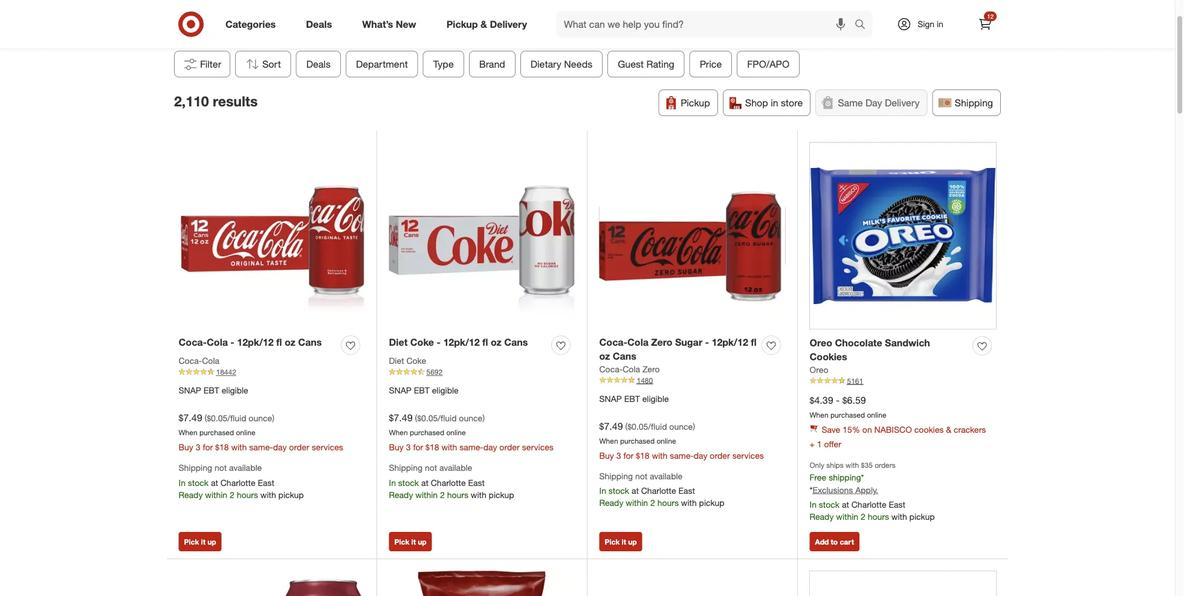 Task type: describe. For each thing, give the bounding box(es) containing it.
ready for diet coke - 12pk/12 fl oz cans
[[389, 489, 413, 500]]

oreo chocolate sandwich cookies
[[810, 337, 930, 363]]

sugar
[[675, 336, 703, 348]]

to
[[831, 537, 838, 546]]

1480
[[637, 376, 653, 385]]

hours for coca-cola - 12pk/12 fl oz cans
[[237, 489, 258, 500]]

not for coca-cola zero sugar - 12pk/12 fl oz cans
[[635, 471, 648, 481]]

brand button
[[469, 51, 516, 77]]

for for diet coke - 12pk/12 fl oz cans
[[413, 442, 423, 452]]

categories
[[226, 18, 276, 30]]

0 vertical spatial grocery
[[528, 1, 595, 22]]

18442 link
[[179, 367, 365, 378]]

fpo/apo button
[[737, 51, 800, 77]]

ounce for coca-cola zero sugar - 12pk/12 fl oz cans
[[669, 421, 693, 432]]

diet coke
[[389, 355, 426, 366]]

dietary needs
[[531, 58, 593, 70]]

ready inside only ships with $35 orders free shipping * * exclusions apply. in stock at  charlotte east ready within 2 hours with pickup
[[810, 511, 834, 522]]

add to cart button
[[810, 532, 860, 551]]

2,110
[[174, 93, 209, 110]]

on
[[863, 424, 872, 435]]

18442
[[216, 367, 236, 377]]

what's
[[362, 18, 393, 30]]

5161 link
[[810, 376, 997, 386]]

crackers
[[954, 424, 986, 435]]

cans for diet coke - 12pk/12 fl oz cans
[[504, 336, 528, 348]]

deals up deals button at the left top of the page
[[306, 18, 332, 30]]

filter button
[[174, 51, 230, 77]]

target link
[[498, 28, 524, 40]]

3 for diet coke - 12pk/12 fl oz cans
[[406, 442, 411, 452]]

$7.49 ( $0.05 /fluid ounce ) when purchased online buy 3 for $18 with same-day order services for diet coke - 12pk/12 fl oz cans
[[389, 412, 554, 452]]

orders
[[875, 460, 896, 469]]

fl for diet coke - 12pk/12 fl oz cans
[[483, 336, 488, 348]]

not for diet coke - 12pk/12 fl oz cans
[[425, 462, 437, 473]]

( for coca-cola zero sugar - 12pk/12 fl oz cans
[[625, 421, 628, 432]]

order for coca-cola - 12pk/12 fl oz cans
[[289, 442, 309, 452]]

coca-cola zero
[[599, 364, 660, 374]]

snap ebt eligible for diet coke - 12pk/12 fl oz cans
[[389, 385, 459, 396]]

$18 for diet coke - 12pk/12 fl oz cans
[[426, 442, 439, 452]]

( for coca-cola - 12pk/12 fl oz cans
[[205, 413, 207, 423]]

ready for coca-cola zero sugar - 12pk/12 fl oz cans
[[599, 498, 624, 508]]

in for coca-cola - 12pk/12 fl oz cans
[[179, 477, 186, 488]]

$35
[[861, 460, 873, 469]]

pick it up button for coca-cola zero sugar - 12pk/12 fl oz cans
[[599, 532, 642, 551]]

$0.05 for coca-cola zero sugar - 12pk/12 fl oz cans
[[628, 421, 648, 432]]

filter
[[200, 58, 221, 70]]

shipping for coca-cola - 12pk/12 fl oz cans
[[179, 462, 212, 473]]

$6.59
[[843, 394, 866, 406]]

shop
[[745, 97, 768, 108]]

at inside only ships with $35 orders free shipping * * exclusions apply. in stock at  charlotte east ready within 2 hours with pickup
[[842, 499, 849, 510]]

when for coca-cola - 12pk/12 fl oz cans
[[179, 428, 197, 437]]

save 15% on nabisco cookies & crackers
[[822, 424, 986, 435]]

when for diet coke - 12pk/12 fl oz cans
[[389, 428, 408, 437]]

$7.49 for coca-cola zero sugar - 12pk/12 fl oz cans
[[599, 420, 623, 432]]

search button
[[849, 11, 878, 40]]

services for coca-cola - 12pk/12 fl oz cans
[[312, 442, 343, 452]]

save
[[822, 424, 840, 435]]

sign in link
[[887, 11, 962, 37]]

diet for diet coke
[[389, 355, 404, 366]]

$7.49 for coca-cola - 12pk/12 fl oz cans
[[179, 412, 202, 424]]

it for diet coke - 12pk/12 fl oz cans
[[411, 537, 416, 546]]

add
[[815, 537, 829, 546]]

coca- for coca-cola - 12pk/12 fl oz cans
[[179, 336, 207, 348]]

guest rating button
[[608, 51, 685, 77]]

5692 link
[[389, 367, 575, 378]]

- inside $4.39 - $6.59 when purchased online
[[836, 394, 840, 406]]

pickup for coca-cola - 12pk/12 fl oz cans
[[278, 489, 304, 500]]

pickup button
[[659, 89, 718, 116]]

coca-cola link
[[179, 355, 219, 367]]

pickup & delivery link
[[436, 11, 542, 37]]

within for diet coke - 12pk/12 fl oz cans
[[416, 489, 438, 500]]

pickup for pickup
[[681, 97, 710, 108]]

ready for coca-cola - 12pk/12 fl oz cans
[[179, 489, 203, 500]]

ebt for diet coke - 12pk/12 fl oz cans
[[414, 385, 430, 396]]

oreo chocolate sandwich cookies link
[[810, 336, 968, 364]]

purchased for diet coke - 12pk/12 fl oz cans
[[410, 428, 444, 437]]

pick it up for coca-cola - 12pk/12 fl oz cans
[[184, 537, 216, 546]]

charlotte inside only ships with $35 orders free shipping * * exclusions apply. in stock at  charlotte east ready within 2 hours with pickup
[[852, 499, 887, 510]]

results
[[213, 93, 258, 110]]

price button
[[690, 51, 732, 77]]

when for coca-cola zero sugar - 12pk/12 fl oz cans
[[599, 436, 618, 445]]

pick for coca-cola zero sugar - 12pk/12 fl oz cans
[[605, 537, 620, 546]]

deals button
[[296, 51, 341, 77]]

pick for coca-cola - 12pk/12 fl oz cans
[[184, 537, 199, 546]]

charlotte for coca-cola zero sugar - 12pk/12 fl oz cans
[[641, 486, 676, 496]]

cookies
[[915, 424, 944, 435]]

1 horizontal spatial &
[[946, 424, 952, 435]]

day
[[866, 97, 882, 108]]

pickup for pickup & delivery
[[447, 18, 478, 30]]

2,110 results
[[174, 93, 258, 110]]

sort button
[[235, 51, 291, 77]]

target
[[498, 28, 524, 40]]

day for coca-cola zero sugar - 12pk/12 fl oz cans
[[694, 450, 708, 461]]

at for diet coke - 12pk/12 fl oz cans
[[421, 477, 429, 488]]

/fluid for coca-cola - 12pk/12 fl oz cans
[[228, 413, 246, 423]]

deals link
[[296, 11, 347, 37]]

shipping not available in stock at  charlotte east ready within 2 hours with pickup for diet coke - 12pk/12 fl oz cans
[[389, 462, 514, 500]]

order for diet coke - 12pk/12 fl oz cans
[[500, 442, 520, 452]]

coca-cola
[[179, 355, 219, 366]]

online for coca-cola zero sugar - 12pk/12 fl oz cans
[[657, 436, 676, 445]]

2 for diet coke - 12pk/12 fl oz cans
[[440, 489, 445, 500]]

pickup for coca-cola zero sugar - 12pk/12 fl oz cans
[[699, 498, 725, 508]]

diet coke link
[[389, 355, 426, 367]]

new
[[396, 18, 416, 30]]

zero for coca-cola zero sugar - 12pk/12 fl oz cans
[[651, 336, 673, 348]]

coca-cola zero sugar - 12pk/12 fl oz cans link
[[599, 335, 757, 363]]

top
[[532, 28, 548, 40]]

dietary needs button
[[520, 51, 603, 77]]

(2,110)
[[648, 28, 677, 40]]

coca-cola zero link
[[599, 363, 660, 375]]

chocolate
[[835, 337, 882, 349]]

12pk/12 for coke
[[443, 336, 480, 348]]

fpo/apo
[[747, 58, 790, 70]]

within inside only ships with $35 orders free shipping * * exclusions apply. in stock at  charlotte east ready within 2 hours with pickup
[[836, 511, 859, 522]]

what's new
[[362, 18, 416, 30]]

sign
[[918, 19, 935, 29]]

deals left (2,110)
[[621, 28, 645, 40]]

purchased inside $4.39 - $6.59 when purchased online
[[831, 410, 865, 419]]

15%
[[843, 424, 860, 435]]

eligible for coca-cola - 12pk/12 fl oz cans
[[222, 385, 248, 396]]

charlotte for diet coke - 12pk/12 fl oz cans
[[431, 477, 466, 488]]

dietary
[[531, 58, 562, 70]]

pick for diet coke - 12pk/12 fl oz cans
[[394, 537, 409, 546]]

1
[[817, 439, 822, 449]]

exclusions
[[813, 484, 853, 495]]

What can we help you find? suggestions appear below search field
[[557, 11, 858, 37]]

1480 link
[[599, 375, 786, 386]]

coke for diet coke - 12pk/12 fl oz cans
[[410, 336, 434, 348]]

stock for coca-cola - 12pk/12 fl oz cans
[[188, 477, 209, 488]]

12
[[987, 12, 994, 20]]

coca-cola - 12pk/12 fl oz cans
[[179, 336, 322, 348]]

cola for coca-cola zero
[[623, 364, 640, 374]]

type
[[433, 58, 454, 70]]

zero for coca-cola zero
[[643, 364, 660, 374]]

department button
[[346, 51, 418, 77]]

deals left /
[[551, 28, 575, 40]]

brand
[[479, 58, 505, 70]]

available for diet coke - 12pk/12 fl oz cans
[[440, 462, 472, 473]]

in for diet coke - 12pk/12 fl oz cans
[[389, 477, 396, 488]]

snap for coca-cola - 12pk/12 fl oz cans
[[179, 385, 201, 396]]

shipping
[[829, 472, 861, 482]]

hours inside only ships with $35 orders free shipping * * exclusions apply. in stock at  charlotte east ready within 2 hours with pickup
[[868, 511, 889, 522]]

stock inside only ships with $35 orders free shipping * * exclusions apply. in stock at  charlotte east ready within 2 hours with pickup
[[819, 499, 840, 510]]

same- for coca-cola zero sugar - 12pk/12 fl oz cans
[[670, 450, 694, 461]]

type button
[[423, 51, 464, 77]]

shipping not available in stock at  charlotte east ready within 2 hours with pickup for coca-cola - 12pk/12 fl oz cans
[[179, 462, 304, 500]]

price
[[700, 58, 722, 70]]

oreo for oreo
[[810, 364, 829, 375]]

12pk/12 for cola
[[237, 336, 274, 348]]

online for coca-cola - 12pk/12 fl oz cans
[[236, 428, 255, 437]]

$7.49 for diet coke - 12pk/12 fl oz cans
[[389, 412, 413, 424]]

same
[[838, 97, 863, 108]]

department
[[356, 58, 408, 70]]

pick it up for coca-cola zero sugar - 12pk/12 fl oz cans
[[605, 537, 637, 546]]

day for coca-cola - 12pk/12 fl oz cans
[[273, 442, 287, 452]]

coca-cola - 12pk/12 fl oz cans link
[[179, 335, 322, 349]]

- inside coca-cola zero sugar - 12pk/12 fl oz cans
[[705, 336, 709, 348]]

east for coca-cola - 12pk/12 fl oz cans
[[258, 477, 274, 488]]

services for diet coke - 12pk/12 fl oz cans
[[522, 442, 554, 452]]

3 for coca-cola - 12pk/12 fl oz cans
[[196, 442, 200, 452]]

same day delivery button
[[816, 89, 928, 116]]

1 vertical spatial grocery
[[583, 28, 618, 40]]

up for diet coke - 12pk/12 fl oz cans
[[418, 537, 427, 546]]

add to cart
[[815, 537, 854, 546]]

pickup inside only ships with $35 orders free shipping * * exclusions apply. in stock at  charlotte east ready within 2 hours with pickup
[[910, 511, 935, 522]]



Task type: vqa. For each thing, say whether or not it's contained in the screenshot.
SHIPPING NOT AVAILABLE IN STOCK AT  CHARLOTTE EAST READY WITHIN 2 HOURS WITH PICKUP for Coca-Cola Zero Sugar - 12pk/12 fl oz Cans
yes



Task type: locate. For each thing, give the bounding box(es) containing it.
1 horizontal spatial pick it up button
[[389, 532, 432, 551]]

3 pick it up button from the left
[[599, 532, 642, 551]]

0 horizontal spatial )
[[272, 413, 274, 423]]

1 vertical spatial coke
[[407, 355, 426, 366]]

1 horizontal spatial pickup
[[681, 97, 710, 108]]

snap for coca-cola zero sugar - 12pk/12 fl oz cans
[[599, 393, 622, 404]]

2 inside only ships with $35 orders free shipping * * exclusions apply. in stock at  charlotte east ready within 2 hours with pickup
[[861, 511, 866, 522]]

$7.49 ( $0.05 /fluid ounce ) when purchased online buy 3 for $18 with same-day order services for coca-cola zero sugar - 12pk/12 fl oz cans
[[599, 420, 764, 461]]

in inside "link"
[[937, 19, 944, 29]]

search
[[849, 19, 878, 31]]

cola up 1480
[[623, 364, 640, 374]]

nabisco
[[875, 424, 912, 435]]

cola up 18442
[[202, 355, 219, 366]]

doritos nacho cheese chips - 9.25oz image
[[389, 571, 575, 596], [389, 571, 575, 596]]

( down coca-cola zero link
[[625, 421, 628, 432]]

0 horizontal spatial *
[[810, 484, 813, 495]]

2 horizontal spatial cans
[[613, 350, 637, 362]]

5692
[[427, 367, 443, 377]]

2 up from the left
[[418, 537, 427, 546]]

$0.05 down 18442
[[207, 413, 228, 423]]

coca- for coca-cola
[[179, 355, 202, 366]]

oz up "5692" link
[[491, 336, 502, 348]]

coca-cola zero sugar - 12pk/12 fl oz cans
[[599, 336, 757, 362]]

cola up coca-cola zero
[[628, 336, 649, 348]]

3 pick it up from the left
[[605, 537, 637, 546]]

2 horizontal spatial $7.49
[[599, 420, 623, 432]]

2 horizontal spatial oz
[[599, 350, 610, 362]]

2 horizontal spatial 3
[[617, 450, 621, 461]]

0 horizontal spatial pickup
[[447, 18, 478, 30]]

ounce down "5692" link
[[459, 413, 483, 423]]

snap down coca-cola zero link
[[599, 393, 622, 404]]

0 horizontal spatial $7.49 ( $0.05 /fluid ounce ) when purchased online buy 3 for $18 with same-day order services
[[179, 412, 343, 452]]

at for coca-cola - 12pk/12 fl oz cans
[[211, 477, 218, 488]]

0 horizontal spatial pick it up
[[184, 537, 216, 546]]

/fluid down 5692
[[438, 413, 457, 423]]

top deals link
[[532, 28, 575, 40]]

in left store
[[771, 97, 778, 108]]

diet
[[389, 336, 408, 348], [389, 355, 404, 366]]

stock
[[188, 477, 209, 488], [398, 477, 419, 488], [609, 486, 629, 496], [819, 499, 840, 510]]

in
[[179, 477, 186, 488], [389, 477, 396, 488], [599, 486, 606, 496], [810, 499, 817, 510]]

exclusions apply. link
[[813, 484, 878, 495]]

2 horizontal spatial $7.49 ( $0.05 /fluid ounce ) when purchased online buy 3 for $18 with same-day order services
[[599, 420, 764, 461]]

delivery right day
[[885, 97, 920, 108]]

$18 for coca-cola zero sugar - 12pk/12 fl oz cans
[[636, 450, 650, 461]]

cans up coca-cola zero
[[613, 350, 637, 362]]

deals up top deals / grocery deals (2,110)
[[600, 1, 647, 22]]

* down free at the bottom of the page
[[810, 484, 813, 495]]

$7.49 down coca-cola zero link
[[599, 420, 623, 432]]

snap ebt eligible for coca-cola zero sugar - 12pk/12 fl oz cans
[[599, 393, 669, 404]]

2 horizontal spatial not
[[635, 471, 648, 481]]

3 12pk/12 from the left
[[712, 336, 748, 348]]

) down 18442 link
[[272, 413, 274, 423]]

fl for coca-cola - 12pk/12 fl oz cans
[[276, 336, 282, 348]]

1 horizontal spatial up
[[418, 537, 427, 546]]

/fluid for coca-cola zero sugar - 12pk/12 fl oz cans
[[648, 421, 667, 432]]

0 vertical spatial zero
[[651, 336, 673, 348]]

delivery left top
[[490, 18, 527, 30]]

guest
[[618, 58, 644, 70]]

online inside $4.39 - $6.59 when purchased online
[[867, 410, 887, 419]]

1 pick from the left
[[184, 537, 199, 546]]

&
[[481, 18, 487, 30], [946, 424, 952, 435]]

grocery deals
[[528, 1, 647, 22]]

pickup up type
[[447, 18, 478, 30]]

0 horizontal spatial day
[[273, 442, 287, 452]]

eligible down 5692
[[432, 385, 459, 396]]

same- for diet coke - 12pk/12 fl oz cans
[[460, 442, 484, 452]]

1 horizontal spatial snap
[[389, 385, 412, 396]]

ounce down 18442 link
[[249, 413, 272, 423]]

in
[[937, 19, 944, 29], [771, 97, 778, 108]]

cans up 18442 link
[[298, 336, 322, 348]]

1 horizontal spatial fl
[[483, 336, 488, 348]]

oreo inside oreo chocolate sandwich cookies
[[810, 337, 832, 349]]

ships
[[827, 460, 844, 469]]

coke
[[410, 336, 434, 348], [407, 355, 426, 366]]

shipping inside button
[[955, 97, 993, 108]]

oz for diet coke - 12pk/12 fl oz cans
[[491, 336, 502, 348]]

day for diet coke - 12pk/12 fl oz cans
[[484, 442, 497, 452]]

1 horizontal spatial $0.05
[[417, 413, 438, 423]]

) for diet coke - 12pk/12 fl oz cans
[[483, 413, 485, 423]]

shipping
[[955, 97, 993, 108], [179, 462, 212, 473], [389, 462, 423, 473], [599, 471, 633, 481]]

same day delivery
[[838, 97, 920, 108]]

delivery for same day delivery
[[885, 97, 920, 108]]

2 horizontal spatial same-
[[670, 450, 694, 461]]

0 horizontal spatial /fluid
[[228, 413, 246, 423]]

$4.39
[[810, 394, 833, 406]]

0 vertical spatial delivery
[[490, 18, 527, 30]]

snap ebt eligible down 1480
[[599, 393, 669, 404]]

oreo down cookies
[[810, 364, 829, 375]]

ebt down 1480
[[624, 393, 640, 404]]

free
[[810, 472, 827, 482]]

delivery
[[490, 18, 527, 30], [885, 97, 920, 108]]

2 oreo from the top
[[810, 364, 829, 375]]

1 it from the left
[[201, 537, 205, 546]]

order
[[289, 442, 309, 452], [500, 442, 520, 452], [710, 450, 730, 461]]

$0.05 down 5692
[[417, 413, 438, 423]]

stock for coca-cola zero sugar - 12pk/12 fl oz cans
[[609, 486, 629, 496]]

oreo up cookies
[[810, 337, 832, 349]]

shipping button
[[933, 89, 1001, 116]]

0 vertical spatial pickup
[[447, 18, 478, 30]]

1 horizontal spatial (
[[415, 413, 417, 423]]

) down 1480 'link' in the right bottom of the page
[[693, 421, 695, 432]]

2 pick it up button from the left
[[389, 532, 432, 551]]

stock for diet coke - 12pk/12 fl oz cans
[[398, 477, 419, 488]]

1 vertical spatial in
[[771, 97, 778, 108]]

0 horizontal spatial snap ebt eligible
[[179, 385, 248, 396]]

oz inside coca-cola zero sugar - 12pk/12 fl oz cans
[[599, 350, 610, 362]]

for for coca-cola - 12pk/12 fl oz cans
[[203, 442, 213, 452]]

0 vertical spatial diet
[[389, 336, 408, 348]]

2 horizontal spatial pick
[[605, 537, 620, 546]]

0 horizontal spatial ebt
[[204, 385, 219, 396]]

shipping for coca-cola zero sugar - 12pk/12 fl oz cans
[[599, 471, 633, 481]]

1 horizontal spatial available
[[440, 462, 472, 473]]

cans for coca-cola - 12pk/12 fl oz cans
[[298, 336, 322, 348]]

available
[[229, 462, 262, 473], [440, 462, 472, 473], [650, 471, 683, 481]]

3 for coca-cola zero sugar - 12pk/12 fl oz cans
[[617, 450, 621, 461]]

for
[[203, 442, 213, 452], [413, 442, 423, 452], [624, 450, 634, 461]]

eligible down 1480
[[642, 393, 669, 404]]

sort
[[262, 58, 281, 70]]

in inside button
[[771, 97, 778, 108]]

) for coca-cola - 12pk/12 fl oz cans
[[272, 413, 274, 423]]

grocery right /
[[583, 28, 618, 40]]

0 horizontal spatial fl
[[276, 336, 282, 348]]

0 horizontal spatial in
[[771, 97, 778, 108]]

eligible down 18442
[[222, 385, 248, 396]]

coca-cola - 12pk/12 fl oz cans image
[[179, 142, 365, 328], [179, 142, 365, 328]]

diet coke - 12pk/12 fl oz cans
[[389, 336, 528, 348]]

1 horizontal spatial pick it up
[[394, 537, 427, 546]]

2 horizontal spatial /fluid
[[648, 421, 667, 432]]

not
[[215, 462, 227, 473], [425, 462, 437, 473], [635, 471, 648, 481]]

east
[[258, 477, 274, 488], [468, 477, 485, 488], [679, 486, 695, 496], [889, 499, 906, 510]]

$0.05 for coca-cola - 12pk/12 fl oz cans
[[207, 413, 228, 423]]

2 pick from the left
[[394, 537, 409, 546]]

12pk/12 inside coca-cola zero sugar - 12pk/12 fl oz cans
[[712, 336, 748, 348]]

*
[[861, 472, 864, 482], [810, 484, 813, 495]]

1 horizontal spatial not
[[425, 462, 437, 473]]

east for coca-cola zero sugar - 12pk/12 fl oz cans
[[679, 486, 695, 496]]

cookies
[[810, 351, 847, 363]]

cans
[[298, 336, 322, 348], [504, 336, 528, 348], [613, 350, 637, 362]]

pickup
[[447, 18, 478, 30], [681, 97, 710, 108]]

cola inside coca-cola zero sugar - 12pk/12 fl oz cans
[[628, 336, 649, 348]]

0 horizontal spatial not
[[215, 462, 227, 473]]

pickup down price button
[[681, 97, 710, 108]]

hours
[[237, 489, 258, 500], [447, 489, 468, 500], [658, 498, 679, 508], [868, 511, 889, 522]]

shipping for diet coke - 12pk/12 fl oz cans
[[389, 462, 423, 473]]

delivery inside same day delivery button
[[885, 97, 920, 108]]

hours for diet coke - 12pk/12 fl oz cans
[[447, 489, 468, 500]]

when inside $4.39 - $6.59 when purchased online
[[810, 410, 829, 419]]

shop in store button
[[723, 89, 811, 116]]

12pk/12 up "5692" link
[[443, 336, 480, 348]]

- up 5692
[[437, 336, 441, 348]]

2 pick it up from the left
[[394, 537, 427, 546]]

0 vertical spatial *
[[861, 472, 864, 482]]

within for coca-cola - 12pk/12 fl oz cans
[[205, 489, 227, 500]]

charlotte for coca-cola - 12pk/12 fl oz cans
[[221, 477, 255, 488]]

1 vertical spatial diet
[[389, 355, 404, 366]]

1 horizontal spatial $18
[[426, 442, 439, 452]]

2 horizontal spatial services
[[733, 450, 764, 461]]

within for coca-cola zero sugar - 12pk/12 fl oz cans
[[626, 498, 648, 508]]

at
[[211, 477, 218, 488], [421, 477, 429, 488], [632, 486, 639, 496], [842, 499, 849, 510]]

online
[[867, 410, 887, 419], [236, 428, 255, 437], [446, 428, 466, 437], [657, 436, 676, 445]]

2 horizontal spatial available
[[650, 471, 683, 481]]

zero up 1480
[[643, 364, 660, 374]]

when
[[810, 410, 829, 419], [179, 428, 197, 437], [389, 428, 408, 437], [599, 436, 618, 445]]

12pk/12 right sugar
[[712, 336, 748, 348]]

2 horizontal spatial $0.05
[[628, 421, 648, 432]]

$0.05 for diet coke - 12pk/12 fl oz cans
[[417, 413, 438, 423]]

at for coca-cola zero sugar - 12pk/12 fl oz cans
[[632, 486, 639, 496]]

oreo chocolate sandwich cookies image
[[810, 142, 997, 329], [810, 142, 997, 329]]

pick it up button
[[179, 532, 222, 551], [389, 532, 432, 551], [599, 532, 642, 551]]

0 horizontal spatial up
[[207, 537, 216, 546]]

same-
[[249, 442, 273, 452], [460, 442, 484, 452], [670, 450, 694, 461]]

zero left sugar
[[651, 336, 673, 348]]

2 horizontal spatial it
[[622, 537, 626, 546]]

snap for diet coke - 12pk/12 fl oz cans
[[389, 385, 412, 396]]

1 vertical spatial *
[[810, 484, 813, 495]]

12pk/12 up 18442 link
[[237, 336, 274, 348]]

2
[[230, 489, 234, 500], [440, 489, 445, 500], [650, 498, 655, 508], [861, 511, 866, 522]]

$7.49 down coca-cola link
[[179, 412, 202, 424]]

ebt down 5692
[[414, 385, 430, 396]]

oreo
[[810, 337, 832, 349], [810, 364, 829, 375]]

cans up "5692" link
[[504, 336, 528, 348]]

ebt
[[204, 385, 219, 396], [414, 385, 430, 396], [624, 393, 640, 404]]

for for coca-cola zero sugar - 12pk/12 fl oz cans
[[624, 450, 634, 461]]

coca- inside coca-cola zero sugar - 12pk/12 fl oz cans
[[599, 336, 628, 348]]

2 horizontal spatial eligible
[[642, 393, 669, 404]]

0 vertical spatial oreo
[[810, 337, 832, 349]]

buy for coca-cola zero sugar - 12pk/12 fl oz cans
[[599, 450, 614, 461]]

1 horizontal spatial /fluid
[[438, 413, 457, 423]]

2 horizontal spatial pick it up button
[[599, 532, 642, 551]]

cans inside coca-cola zero sugar - 12pk/12 fl oz cans
[[613, 350, 637, 362]]

)
[[272, 413, 274, 423], [483, 413, 485, 423], [693, 421, 695, 432]]

2 horizontal spatial ounce
[[669, 421, 693, 432]]

1 horizontal spatial 12pk/12
[[443, 336, 480, 348]]

$7.49 ( $0.05 /fluid ounce ) when purchased online buy 3 for $18 with same-day order services for coca-cola - 12pk/12 fl oz cans
[[179, 412, 343, 452]]

oreo for oreo chocolate sandwich cookies
[[810, 337, 832, 349]]

2 for coca-cola zero sugar - 12pk/12 fl oz cans
[[650, 498, 655, 508]]

2 horizontal spatial 12pk/12
[[712, 336, 748, 348]]

0 horizontal spatial delivery
[[490, 18, 527, 30]]

not for coca-cola - 12pk/12 fl oz cans
[[215, 462, 227, 473]]

offer
[[824, 439, 841, 449]]

- up 18442
[[231, 336, 235, 348]]

pickup inside 'button'
[[681, 97, 710, 108]]

1 horizontal spatial eligible
[[432, 385, 459, 396]]

diet coke - 12pk/12 fl oz cans image
[[389, 142, 575, 328], [389, 142, 575, 328]]

1 horizontal spatial *
[[861, 472, 864, 482]]

2 horizontal spatial order
[[710, 450, 730, 461]]

(
[[205, 413, 207, 423], [415, 413, 417, 423], [625, 421, 628, 432]]

0 horizontal spatial snap
[[179, 385, 201, 396]]

purchased for coca-cola - 12pk/12 fl oz cans
[[200, 428, 234, 437]]

cans inside coca-cola - 12pk/12 fl oz cans link
[[298, 336, 322, 348]]

deals down deals link
[[306, 58, 331, 70]]

2 12pk/12 from the left
[[443, 336, 480, 348]]

0 vertical spatial in
[[937, 19, 944, 29]]

0 horizontal spatial 3
[[196, 442, 200, 452]]

3 pick from the left
[[605, 537, 620, 546]]

order for coca-cola zero sugar - 12pk/12 fl oz cans
[[710, 450, 730, 461]]

2 it from the left
[[411, 537, 416, 546]]

( down coca-cola link
[[205, 413, 207, 423]]

$7.49 down diet coke link
[[389, 412, 413, 424]]

ounce for diet coke - 12pk/12 fl oz cans
[[459, 413, 483, 423]]

dr pepper soda - 12pk/12 fl oz cans image
[[179, 571, 365, 596], [179, 571, 365, 596]]

1 horizontal spatial )
[[483, 413, 485, 423]]

shop in store
[[745, 97, 803, 108]]

- right sugar
[[705, 336, 709, 348]]

( down diet coke link
[[415, 413, 417, 423]]

east inside only ships with $35 orders free shipping * * exclusions apply. in stock at  charlotte east ready within 2 hours with pickup
[[889, 499, 906, 510]]

2 for coca-cola - 12pk/12 fl oz cans
[[230, 489, 234, 500]]

1 horizontal spatial day
[[484, 442, 497, 452]]

2 fl from the left
[[483, 336, 488, 348]]

pickup for diet coke - 12pk/12 fl oz cans
[[489, 489, 514, 500]]

0 horizontal spatial shipping not available in stock at  charlotte east ready within 2 hours with pickup
[[179, 462, 304, 500]]

0 horizontal spatial available
[[229, 462, 262, 473]]

( for diet coke - 12pk/12 fl oz cans
[[415, 413, 417, 423]]

* down $35
[[861, 472, 864, 482]]

eligible for coca-cola zero sugar - 12pk/12 fl oz cans
[[642, 393, 669, 404]]

2 horizontal spatial $18
[[636, 450, 650, 461]]

1 horizontal spatial $7.49 ( $0.05 /fluid ounce ) when purchased online buy 3 for $18 with same-day order services
[[389, 412, 554, 452]]

0 horizontal spatial ounce
[[249, 413, 272, 423]]

ounce down 1480 'link' in the right bottom of the page
[[669, 421, 693, 432]]

1 horizontal spatial buy
[[389, 442, 404, 452]]

up
[[207, 537, 216, 546], [418, 537, 427, 546], [628, 537, 637, 546]]

2 horizontal spatial pick it up
[[605, 537, 637, 546]]

delivery for pickup & delivery
[[490, 18, 527, 30]]

what's new link
[[352, 11, 431, 37]]

oz for coca-cola - 12pk/12 fl oz cans
[[285, 336, 296, 348]]

& left target
[[481, 18, 487, 30]]

top deals / grocery deals (2,110)
[[532, 28, 677, 40]]

3 fl from the left
[[751, 336, 757, 348]]

0 horizontal spatial cans
[[298, 336, 322, 348]]

/fluid down 1480
[[648, 421, 667, 432]]

/fluid down 18442
[[228, 413, 246, 423]]

coke down diet coke - 12pk/12 fl oz cans link
[[407, 355, 426, 366]]

1 horizontal spatial ounce
[[459, 413, 483, 423]]

oz up 18442 link
[[285, 336, 296, 348]]

grocery up top deals link
[[528, 1, 595, 22]]

0 horizontal spatial $0.05
[[207, 413, 228, 423]]

2 horizontal spatial buy
[[599, 450, 614, 461]]

oreo double stuf chocolate sandwich cookies image
[[810, 571, 997, 596], [810, 571, 997, 596]]

1 vertical spatial zero
[[643, 364, 660, 374]]

buy for coca-cola - 12pk/12 fl oz cans
[[179, 442, 193, 452]]

3 it from the left
[[622, 537, 626, 546]]

1 pick it up from the left
[[184, 537, 216, 546]]

0 horizontal spatial (
[[205, 413, 207, 423]]

& right "cookies"
[[946, 424, 952, 435]]

2 horizontal spatial )
[[693, 421, 695, 432]]

within
[[205, 489, 227, 500], [416, 489, 438, 500], [626, 498, 648, 508], [836, 511, 859, 522]]

0 horizontal spatial &
[[481, 18, 487, 30]]

1 vertical spatial delivery
[[885, 97, 920, 108]]

coca- for coca-cola zero
[[599, 364, 623, 374]]

1 horizontal spatial same-
[[460, 442, 484, 452]]

2 horizontal spatial fl
[[751, 336, 757, 348]]

it for coca-cola - 12pk/12 fl oz cans
[[201, 537, 205, 546]]

zero
[[651, 336, 673, 348], [643, 364, 660, 374]]

ounce
[[249, 413, 272, 423], [459, 413, 483, 423], [669, 421, 693, 432]]

store
[[781, 97, 803, 108]]

up for coca-cola zero sugar - 12pk/12 fl oz cans
[[628, 537, 637, 546]]

pick
[[184, 537, 199, 546], [394, 537, 409, 546], [605, 537, 620, 546]]

zero inside coca-cola zero sugar - 12pk/12 fl oz cans
[[651, 336, 673, 348]]

1 fl from the left
[[276, 336, 282, 348]]

3 up from the left
[[628, 537, 637, 546]]

needs
[[564, 58, 593, 70]]

1 up from the left
[[207, 537, 216, 546]]

oz inside coca-cola - 12pk/12 fl oz cans link
[[285, 336, 296, 348]]

$7.49
[[179, 412, 202, 424], [389, 412, 413, 424], [599, 420, 623, 432]]

0 horizontal spatial oz
[[285, 336, 296, 348]]

cans inside diet coke - 12pk/12 fl oz cans link
[[504, 336, 528, 348]]

shipping not available in stock at  charlotte east ready within 2 hours with pickup for coca-cola zero sugar - 12pk/12 fl oz cans
[[599, 471, 725, 508]]

1 horizontal spatial pick
[[394, 537, 409, 546]]

0 horizontal spatial for
[[203, 442, 213, 452]]

it for coca-cola zero sugar - 12pk/12 fl oz cans
[[622, 537, 626, 546]]

oz inside diet coke - 12pk/12 fl oz cans link
[[491, 336, 502, 348]]

+ 1 offer
[[810, 439, 841, 449]]

snap ebt eligible down 5692
[[389, 385, 459, 396]]

1 pick it up button from the left
[[179, 532, 222, 551]]

snap ebt eligible down 18442
[[179, 385, 248, 396]]

1 oreo from the top
[[810, 337, 832, 349]]

1 horizontal spatial shipping not available in stock at  charlotte east ready within 2 hours with pickup
[[389, 462, 514, 500]]

coca-cola zero sugar - 12pk/12 fl oz cans image
[[599, 142, 786, 328], [599, 142, 786, 328]]

2 horizontal spatial snap
[[599, 393, 622, 404]]

1 diet from the top
[[389, 336, 408, 348]]

0 vertical spatial &
[[481, 18, 487, 30]]

in inside only ships with $35 orders free shipping * * exclusions apply. in stock at  charlotte east ready within 2 hours with pickup
[[810, 499, 817, 510]]

coke up diet coke
[[410, 336, 434, 348]]

sign in
[[918, 19, 944, 29]]

2 diet from the top
[[389, 355, 404, 366]]

guest rating
[[618, 58, 675, 70]]

eligible
[[222, 385, 248, 396], [432, 385, 459, 396], [642, 393, 669, 404]]

deals inside button
[[306, 58, 331, 70]]

0 horizontal spatial services
[[312, 442, 343, 452]]

pickup
[[278, 489, 304, 500], [489, 489, 514, 500], [699, 498, 725, 508], [910, 511, 935, 522]]

cola up coca-cola
[[207, 336, 228, 348]]

- left the $6.59
[[836, 394, 840, 406]]

1 horizontal spatial for
[[413, 442, 423, 452]]

0 horizontal spatial same-
[[249, 442, 273, 452]]

purchased for coca-cola zero sugar - 12pk/12 fl oz cans
[[620, 436, 655, 445]]

/fluid for diet coke - 12pk/12 fl oz cans
[[438, 413, 457, 423]]

) down "5692" link
[[483, 413, 485, 423]]

$18 for coca-cola - 12pk/12 fl oz cans
[[215, 442, 229, 452]]

snap down diet coke link
[[389, 385, 412, 396]]

buy
[[179, 442, 193, 452], [389, 442, 404, 452], [599, 450, 614, 461]]

only
[[810, 460, 825, 469]]

snap down coca-cola link
[[179, 385, 201, 396]]

snap
[[179, 385, 201, 396], [389, 385, 412, 396], [599, 393, 622, 404]]

pickup & delivery
[[447, 18, 527, 30]]

oz up coca-cola zero
[[599, 350, 610, 362]]

fl inside coca-cola zero sugar - 12pk/12 fl oz cans
[[751, 336, 757, 348]]

delivery inside pickup & delivery link
[[490, 18, 527, 30]]

1 12pk/12 from the left
[[237, 336, 274, 348]]

online for diet coke - 12pk/12 fl oz cans
[[446, 428, 466, 437]]

in right sign
[[937, 19, 944, 29]]

12pk/12
[[237, 336, 274, 348], [443, 336, 480, 348], [712, 336, 748, 348]]

2 horizontal spatial ebt
[[624, 393, 640, 404]]

+
[[810, 439, 815, 449]]

0 horizontal spatial it
[[201, 537, 205, 546]]

0 horizontal spatial buy
[[179, 442, 193, 452]]

2 horizontal spatial snap ebt eligible
[[599, 393, 669, 404]]

1 horizontal spatial it
[[411, 537, 416, 546]]

east for diet coke - 12pk/12 fl oz cans
[[468, 477, 485, 488]]

ebt down 18442
[[204, 385, 219, 396]]

diet coke - 12pk/12 fl oz cans link
[[389, 335, 528, 349]]

available for coca-cola - 12pk/12 fl oz cans
[[229, 462, 262, 473]]

it
[[201, 537, 205, 546], [411, 537, 416, 546], [622, 537, 626, 546]]

coke for diet coke
[[407, 355, 426, 366]]

oz
[[285, 336, 296, 348], [491, 336, 502, 348], [599, 350, 610, 362]]

$0.05 down 1480
[[628, 421, 648, 432]]

0 horizontal spatial pick it up button
[[179, 532, 222, 551]]

1 horizontal spatial ebt
[[414, 385, 430, 396]]

apply.
[[856, 484, 878, 495]]

pick it up for diet coke - 12pk/12 fl oz cans
[[394, 537, 427, 546]]

only ships with $35 orders free shipping * * exclusions apply. in stock at  charlotte east ready within 2 hours with pickup
[[810, 460, 935, 522]]

cola for coca-cola
[[202, 355, 219, 366]]

1 horizontal spatial snap ebt eligible
[[389, 385, 459, 396]]

ebt for coca-cola zero sugar - 12pk/12 fl oz cans
[[624, 393, 640, 404]]

coca- for coca-cola zero sugar - 12pk/12 fl oz cans
[[599, 336, 628, 348]]

2 horizontal spatial for
[[624, 450, 634, 461]]

1 horizontal spatial delivery
[[885, 97, 920, 108]]



